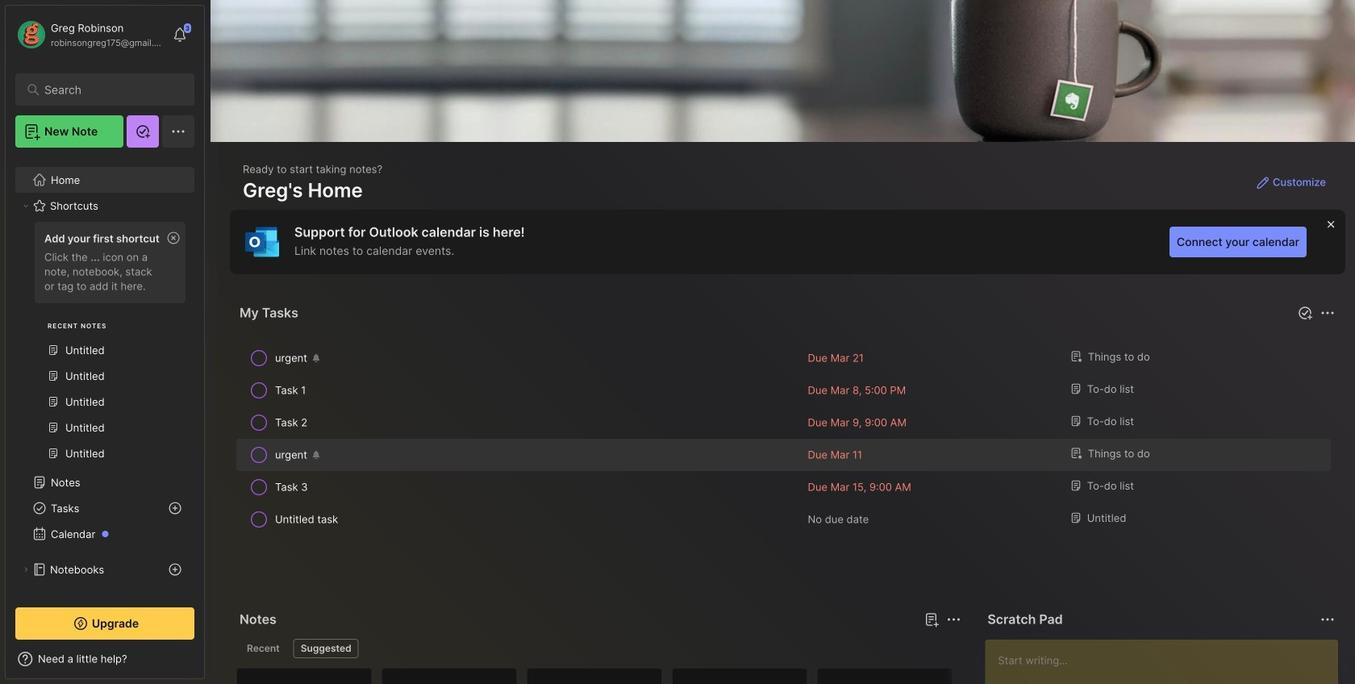 Task type: vqa. For each thing, say whether or not it's contained in the screenshot.
Search Box inside MAIN element
yes



Task type: describe. For each thing, give the bounding box(es) containing it.
1 row group from the top
[[236, 342, 1340, 536]]

2 tab from the left
[[294, 639, 359, 659]]

WHAT'S NEW field
[[6, 647, 204, 672]]

Account field
[[15, 19, 165, 51]]

main element
[[0, 0, 210, 684]]

new task image
[[1298, 305, 1314, 321]]

more actions image
[[945, 610, 964, 630]]

2 row group from the top
[[236, 668, 1356, 684]]



Task type: locate. For each thing, give the bounding box(es) containing it.
group inside main 'element'
[[15, 217, 194, 476]]

expand notebooks image
[[21, 565, 31, 575]]

More actions field
[[943, 609, 966, 631]]

tree inside main 'element'
[[6, 157, 204, 670]]

click to collapse image
[[204, 655, 216, 674]]

None search field
[[44, 80, 173, 99]]

tree
[[6, 157, 204, 670]]

1 tab from the left
[[240, 639, 287, 659]]

group
[[15, 217, 194, 476]]

none search field inside main 'element'
[[44, 80, 173, 99]]

1 horizontal spatial tab
[[294, 639, 359, 659]]

row group
[[236, 342, 1340, 536], [236, 668, 1356, 684]]

Start writing… text field
[[999, 640, 1338, 684]]

1 vertical spatial row group
[[236, 668, 1356, 684]]

0 horizontal spatial tab
[[240, 639, 287, 659]]

0 vertical spatial row group
[[236, 342, 1340, 536]]

tab list
[[240, 639, 959, 659]]

Search text field
[[44, 82, 173, 98]]

tab
[[240, 639, 287, 659], [294, 639, 359, 659]]



